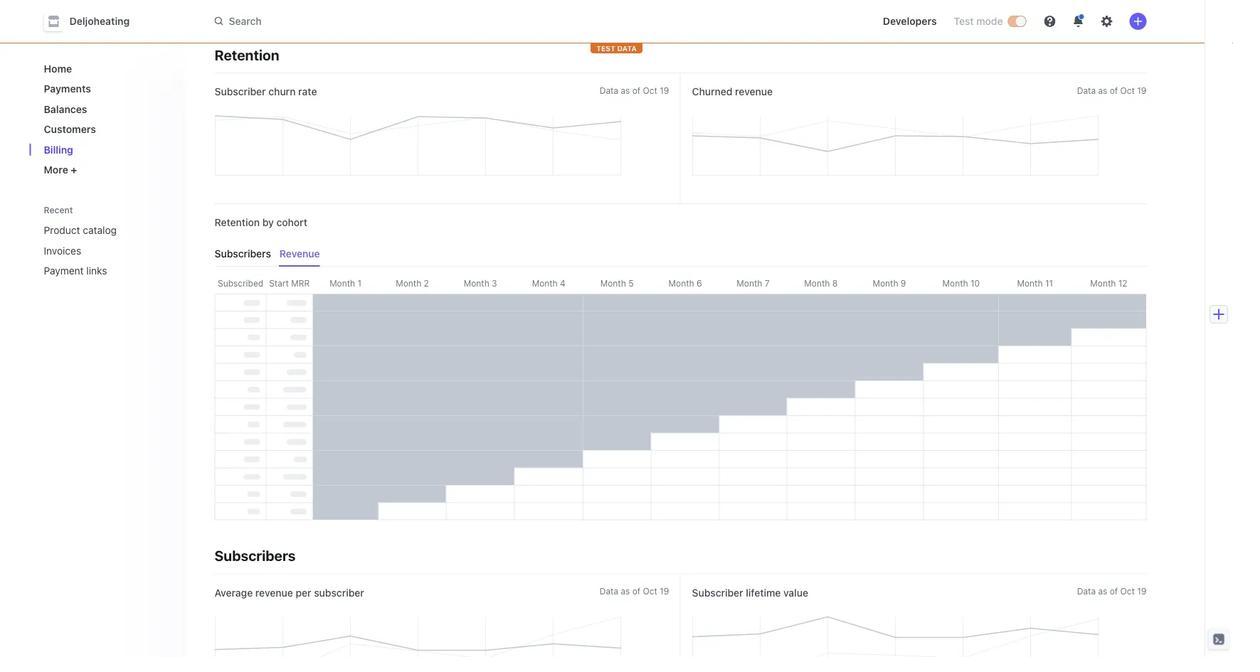 Task type: describe. For each thing, give the bounding box(es) containing it.
1
[[358, 278, 362, 288]]

19 for churned revenue
[[1137, 85, 1147, 95]]

data for subscriber lifetime value
[[1077, 587, 1096, 597]]

churn
[[268, 86, 296, 97]]

catalog
[[83, 225, 117, 236]]

oct for average revenue per subscriber
[[643, 587, 657, 597]]

as for subscriber churn rate
[[621, 85, 630, 95]]

month for month 11
[[1017, 278, 1043, 288]]

payment links
[[44, 265, 107, 277]]

cohort retention charts tab list
[[215, 241, 1147, 267]]

2
[[424, 278, 429, 288]]

month for month 12
[[1090, 278, 1116, 288]]

retention for retention by cohort
[[215, 217, 260, 228]]

notifications image
[[1073, 16, 1084, 27]]

data for average revenue per subscriber
[[600, 587, 618, 597]]

data for subscriber churn rate
[[600, 85, 618, 95]]

lifetime
[[746, 587, 781, 599]]

invoices link
[[38, 239, 155, 262]]

month for month 1
[[330, 278, 355, 288]]

subscriber
[[314, 587, 364, 599]]

subscriber churn rate
[[215, 86, 317, 97]]

8
[[832, 278, 838, 288]]

month for month 6
[[669, 278, 694, 288]]

test
[[596, 44, 615, 52]]

of for subscriber churn rate
[[632, 85, 641, 95]]

19 for subscriber churn rate
[[660, 85, 669, 95]]

oct for subscriber churn rate
[[643, 85, 657, 95]]

9
[[901, 278, 906, 288]]

payments
[[44, 83, 91, 95]]

month 8
[[804, 278, 838, 288]]

churned
[[692, 86, 733, 97]]

rate
[[298, 86, 317, 97]]

subscriber lifetime value
[[692, 587, 808, 599]]

mode
[[977, 15, 1003, 27]]

revenue
[[280, 248, 320, 260]]

2 subscribers from the top
[[215, 548, 296, 564]]

payments link
[[38, 77, 175, 100]]

test
[[954, 15, 974, 27]]

Search search field
[[206, 8, 607, 34]]

customers
[[44, 123, 96, 135]]

home link
[[38, 57, 175, 80]]

balances link
[[38, 97, 175, 121]]

churned revenue
[[692, 86, 773, 97]]

revenue for average
[[255, 587, 293, 599]]

data
[[617, 44, 637, 52]]

developers
[[883, 15, 937, 27]]

11
[[1045, 278, 1053, 288]]

subscriber for subscriber churn rate
[[215, 86, 266, 97]]

balances
[[44, 103, 87, 115]]

payment links link
[[38, 259, 155, 283]]

10
[[971, 278, 980, 288]]

retention by cohort
[[215, 217, 307, 228]]

subscriber for subscriber lifetime value
[[692, 587, 743, 599]]

retention for retention
[[215, 46, 279, 63]]

revenue for churned
[[735, 86, 773, 97]]

data as of oct 19 for subscriber churn rate
[[600, 85, 669, 95]]

as for average revenue per subscriber
[[621, 587, 630, 597]]

oct for subscriber lifetime value
[[1120, 587, 1135, 597]]

month for month 3
[[464, 278, 489, 288]]

as for churned revenue
[[1098, 85, 1107, 95]]

data as of oct 19 for subscriber lifetime value
[[1077, 587, 1147, 597]]



Task type: vqa. For each thing, say whether or not it's contained in the screenshot.
'month 1'
yes



Task type: locate. For each thing, give the bounding box(es) containing it.
of for average revenue per subscriber
[[632, 587, 641, 597]]

month for month 7
[[737, 278, 762, 288]]

7
[[765, 278, 770, 288]]

average
[[215, 587, 253, 599]]

subscriber left churn
[[215, 86, 266, 97]]

3 month from the left
[[464, 278, 489, 288]]

revenue
[[735, 86, 773, 97], [255, 587, 293, 599]]

data
[[600, 85, 618, 95], [1077, 85, 1096, 95], [600, 587, 618, 597], [1077, 587, 1096, 597]]

subscriber
[[215, 86, 266, 97], [692, 587, 743, 599]]

data as of oct 19 for churned revenue
[[1077, 85, 1147, 95]]

month left 1
[[330, 278, 355, 288]]

month for month 10
[[943, 278, 968, 288]]

billing
[[44, 144, 73, 155]]

month 7
[[737, 278, 770, 288]]

as for subscriber lifetime value
[[1098, 587, 1107, 597]]

product catalog
[[44, 225, 117, 236]]

average revenue per subscriber
[[215, 587, 364, 599]]

recent element
[[30, 219, 186, 283]]

2 month from the left
[[396, 278, 421, 288]]

month
[[330, 278, 355, 288], [396, 278, 421, 288], [464, 278, 489, 288], [532, 278, 558, 288], [600, 278, 626, 288], [669, 278, 694, 288], [737, 278, 762, 288], [804, 278, 830, 288], [873, 278, 898, 288], [943, 278, 968, 288], [1017, 278, 1043, 288], [1090, 278, 1116, 288]]

retention down "search"
[[215, 46, 279, 63]]

month left 2
[[396, 278, 421, 288]]

4 month from the left
[[532, 278, 558, 288]]

invoices
[[44, 245, 81, 257]]

month 5
[[600, 278, 634, 288]]

subscribers inside button
[[215, 248, 271, 260]]

month left 9
[[873, 278, 898, 288]]

5
[[628, 278, 634, 288]]

settings image
[[1101, 16, 1113, 27]]

as
[[621, 85, 630, 95], [1098, 85, 1107, 95], [621, 587, 630, 597], [1098, 587, 1107, 597]]

6 month from the left
[[669, 278, 694, 288]]

month 12
[[1090, 278, 1128, 288]]

more
[[44, 164, 68, 176]]

recent navigation links element
[[30, 199, 186, 283]]

19 for average revenue per subscriber
[[660, 587, 669, 597]]

19 for subscriber lifetime value
[[1137, 587, 1147, 597]]

12
[[1118, 278, 1128, 288]]

month 10
[[943, 278, 980, 288]]

1 vertical spatial subscribers
[[215, 548, 296, 564]]

per
[[296, 587, 311, 599]]

1 horizontal spatial subscriber
[[692, 587, 743, 599]]

0 vertical spatial revenue
[[735, 86, 773, 97]]

subscriber left lifetime at the bottom right
[[692, 587, 743, 599]]

month 1
[[330, 278, 362, 288]]

developers link
[[877, 10, 943, 33]]

subscribers
[[215, 248, 271, 260], [215, 548, 296, 564]]

0 vertical spatial retention
[[215, 46, 279, 63]]

month 11
[[1017, 278, 1053, 288]]

1 month from the left
[[330, 278, 355, 288]]

payment
[[44, 265, 84, 277]]

month for month 9
[[873, 278, 898, 288]]

1 subscribers from the top
[[215, 248, 271, 260]]

1 vertical spatial revenue
[[255, 587, 293, 599]]

month left 4
[[532, 278, 558, 288]]

month left 5
[[600, 278, 626, 288]]

month left 3
[[464, 278, 489, 288]]

data for churned revenue
[[1077, 85, 1096, 95]]

3
[[492, 278, 497, 288]]

product catalog link
[[38, 219, 155, 242]]

9 month from the left
[[873, 278, 898, 288]]

revenue button
[[280, 241, 328, 267]]

value
[[783, 587, 808, 599]]

0 horizontal spatial revenue
[[255, 587, 293, 599]]

8 month from the left
[[804, 278, 830, 288]]

start
[[269, 278, 289, 288]]

revenue left per
[[255, 587, 293, 599]]

month for month 8
[[804, 278, 830, 288]]

recent
[[44, 205, 73, 215]]

data as of oct 19 for average revenue per subscriber
[[600, 587, 669, 597]]

month 6
[[669, 278, 702, 288]]

core navigation links element
[[38, 57, 175, 181]]

month for month 2
[[396, 278, 421, 288]]

help image
[[1044, 16, 1056, 27]]

of for churned revenue
[[1110, 85, 1118, 95]]

5 month from the left
[[600, 278, 626, 288]]

subscribers up average
[[215, 548, 296, 564]]

deljoheating
[[69, 15, 130, 27]]

0 horizontal spatial subscriber
[[215, 86, 266, 97]]

links
[[86, 265, 107, 277]]

19
[[660, 85, 669, 95], [1137, 85, 1147, 95], [660, 587, 669, 597], [1137, 587, 1147, 597]]

month for month 5
[[600, 278, 626, 288]]

month left 6
[[669, 278, 694, 288]]

month left 10
[[943, 278, 968, 288]]

customers link
[[38, 118, 175, 141]]

subscribers button
[[215, 241, 280, 267]]

by
[[262, 217, 274, 228]]

cohort
[[276, 217, 307, 228]]

month 9
[[873, 278, 906, 288]]

month left 7
[[737, 278, 762, 288]]

subscribed
[[218, 278, 263, 288]]

month 3
[[464, 278, 497, 288]]

month left the 11
[[1017, 278, 1043, 288]]

10 month from the left
[[943, 278, 968, 288]]

more +
[[44, 164, 77, 176]]

revenue right churned
[[735, 86, 773, 97]]

month 4
[[532, 278, 566, 288]]

retention left "by"
[[215, 217, 260, 228]]

test data
[[596, 44, 637, 52]]

retention
[[215, 46, 279, 63], [215, 217, 260, 228]]

test mode
[[954, 15, 1003, 27]]

1 horizontal spatial revenue
[[735, 86, 773, 97]]

1 retention from the top
[[215, 46, 279, 63]]

1 vertical spatial subscriber
[[692, 587, 743, 599]]

Search text field
[[206, 8, 607, 34]]

home
[[44, 63, 72, 74]]

0 vertical spatial subscribers
[[215, 248, 271, 260]]

0 vertical spatial subscriber
[[215, 86, 266, 97]]

of for subscriber lifetime value
[[1110, 587, 1118, 597]]

deljoheating button
[[44, 11, 144, 31]]

2 retention from the top
[[215, 217, 260, 228]]

data as of oct 19
[[600, 85, 669, 95], [1077, 85, 1147, 95], [600, 587, 669, 597], [1077, 587, 1147, 597]]

of
[[632, 85, 641, 95], [1110, 85, 1118, 95], [632, 587, 641, 597], [1110, 587, 1118, 597]]

billing link
[[38, 138, 175, 161]]

4
[[560, 278, 566, 288]]

month for month 4
[[532, 278, 558, 288]]

oct for churned revenue
[[1120, 85, 1135, 95]]

11 month from the left
[[1017, 278, 1043, 288]]

month 2
[[396, 278, 429, 288]]

search
[[229, 15, 262, 27]]

subscribers up subscribed
[[215, 248, 271, 260]]

+
[[71, 164, 77, 176]]

7 month from the left
[[737, 278, 762, 288]]

subscribed start mrr
[[218, 278, 310, 288]]

1 vertical spatial retention
[[215, 217, 260, 228]]

month left 8
[[804, 278, 830, 288]]

product
[[44, 225, 80, 236]]

6
[[697, 278, 702, 288]]

month left '12'
[[1090, 278, 1116, 288]]

mrr
[[291, 278, 310, 288]]

12 month from the left
[[1090, 278, 1116, 288]]

oct
[[643, 85, 657, 95], [1120, 85, 1135, 95], [643, 587, 657, 597], [1120, 587, 1135, 597]]



